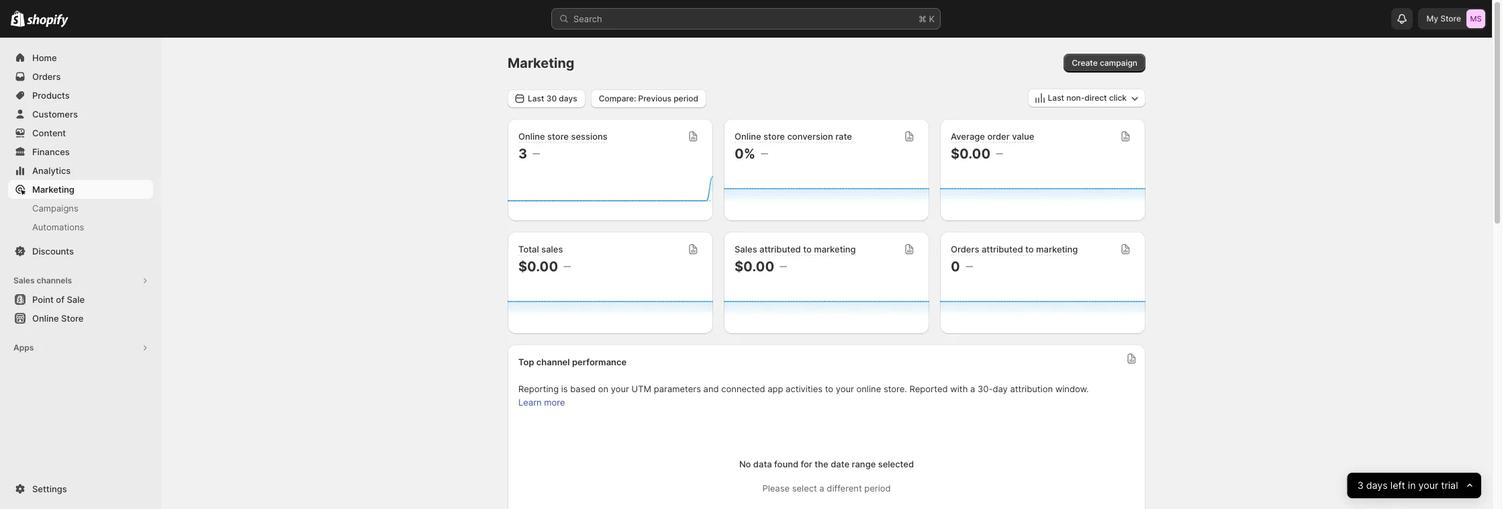 Task type: locate. For each thing, give the bounding box(es) containing it.
days right 30
[[559, 93, 577, 103]]

0
[[951, 259, 960, 275]]

no change image for sales
[[780, 261, 787, 272]]

2 horizontal spatial your
[[1419, 479, 1439, 491]]

2 store from the left
[[764, 131, 785, 142]]

1 horizontal spatial attributed
[[982, 244, 1023, 255]]

1 vertical spatial period
[[865, 483, 891, 494]]

customers
[[32, 109, 78, 120]]

1 vertical spatial orders
[[951, 244, 980, 255]]

learn
[[518, 397, 542, 408]]

settings
[[32, 484, 67, 494]]

last inside 'last 30 days' dropdown button
[[528, 93, 544, 103]]

automations
[[32, 222, 84, 232]]

please select a different period
[[763, 483, 891, 494]]

create campaign button
[[1064, 54, 1146, 73]]

store for 3
[[547, 131, 569, 142]]

no change image
[[533, 148, 540, 159], [996, 148, 1004, 159]]

marketing up 'last 30 days' dropdown button
[[508, 55, 575, 71]]

2 attributed from the left
[[982, 244, 1023, 255]]

your for 3
[[1419, 479, 1439, 491]]

store for my store
[[1441, 13, 1461, 24]]

0 horizontal spatial no change image
[[533, 148, 540, 159]]

sales channels button
[[8, 271, 153, 290]]

last left "non-"
[[1048, 93, 1065, 103]]

$0.00 down sales attributed to marketing
[[735, 259, 774, 275]]

0 horizontal spatial sales
[[13, 275, 35, 285]]

store left sessions
[[547, 131, 569, 142]]

of
[[56, 294, 64, 305]]

no
[[739, 459, 751, 469]]

1 no change image from the left
[[533, 148, 540, 159]]

2 last from the left
[[528, 93, 544, 103]]

3 inside 3 days left in your trial 'dropdown button'
[[1358, 479, 1364, 491]]

online
[[857, 383, 881, 394]]

3 for 3
[[518, 146, 527, 162]]

1 horizontal spatial marketing
[[508, 55, 575, 71]]

your left online
[[836, 383, 854, 394]]

to for 0
[[1026, 244, 1034, 255]]

point of sale link
[[8, 290, 153, 309]]

0 horizontal spatial $0.00
[[518, 259, 558, 275]]

30
[[546, 93, 557, 103]]

2 marketing from the left
[[1036, 244, 1078, 255]]

online store
[[32, 313, 84, 324]]

0 vertical spatial sales
[[735, 244, 757, 255]]

marketing for $0.00
[[814, 244, 856, 255]]

last inside last non-direct click dropdown button
[[1048, 93, 1065, 103]]

a right select
[[820, 483, 825, 494]]

1 horizontal spatial shopify image
[[27, 14, 69, 27]]

1 horizontal spatial to
[[825, 383, 834, 394]]

0 horizontal spatial store
[[61, 313, 84, 324]]

period right "previous"
[[674, 93, 698, 103]]

1 vertical spatial days
[[1367, 479, 1388, 491]]

day
[[993, 383, 1008, 394]]

store
[[1441, 13, 1461, 24], [61, 313, 84, 324]]

different
[[827, 483, 862, 494]]

1 horizontal spatial $0.00
[[735, 259, 774, 275]]

parameters
[[654, 383, 701, 394]]

attributed
[[760, 244, 801, 255], [982, 244, 1023, 255]]

with
[[950, 383, 968, 394]]

0 vertical spatial orders
[[32, 71, 61, 82]]

no change image down the order
[[996, 148, 1004, 159]]

1 vertical spatial sales
[[13, 275, 35, 285]]

1 horizontal spatial orders
[[951, 244, 980, 255]]

average order value
[[951, 131, 1035, 142]]

online for 3
[[518, 131, 545, 142]]

the
[[815, 459, 829, 469]]

1 vertical spatial store
[[61, 313, 84, 324]]

1 horizontal spatial 3
[[1358, 479, 1364, 491]]

1 horizontal spatial no change image
[[996, 148, 1004, 159]]

online store conversion rate
[[735, 131, 852, 142]]

no change image down online store sessions
[[533, 148, 540, 159]]

store for 0%
[[764, 131, 785, 142]]

a left 30-
[[971, 383, 975, 394]]

0 vertical spatial period
[[674, 93, 698, 103]]

$0.00 for sales
[[735, 259, 774, 275]]

online down point
[[32, 313, 59, 324]]

2 no change image from the left
[[996, 148, 1004, 159]]

to inside reporting is based on your utm parameters and connected app activities to your online store. reported with a 30-day attribution window. learn more
[[825, 383, 834, 394]]

1 vertical spatial 3
[[1358, 479, 1364, 491]]

0 horizontal spatial marketing
[[814, 244, 856, 255]]

online down 'last 30 days' dropdown button
[[518, 131, 545, 142]]

top channel performance
[[518, 357, 627, 367]]

sales
[[735, 244, 757, 255], [13, 275, 35, 285]]

top
[[518, 357, 534, 367]]

to
[[803, 244, 812, 255], [1026, 244, 1034, 255], [825, 383, 834, 394]]

your
[[611, 383, 629, 394], [836, 383, 854, 394], [1419, 479, 1439, 491]]

content
[[32, 128, 66, 138]]

0 horizontal spatial a
[[820, 483, 825, 494]]

period
[[674, 93, 698, 103], [865, 483, 891, 494]]

0 horizontal spatial period
[[674, 93, 698, 103]]

selected
[[878, 459, 914, 469]]

1 horizontal spatial store
[[1441, 13, 1461, 24]]

2 horizontal spatial $0.00
[[951, 146, 991, 162]]

3 for 3 days left in your trial
[[1358, 479, 1364, 491]]

your right in
[[1419, 479, 1439, 491]]

online up 0%
[[735, 131, 761, 142]]

online
[[518, 131, 545, 142], [735, 131, 761, 142], [32, 313, 59, 324]]

last left 30
[[528, 93, 544, 103]]

1 horizontal spatial days
[[1367, 479, 1388, 491]]

1 horizontal spatial a
[[971, 383, 975, 394]]

activities
[[786, 383, 823, 394]]

1 horizontal spatial marketing
[[1036, 244, 1078, 255]]

last non-direct click button
[[1028, 89, 1146, 107]]

orders up 0 at the bottom right
[[951, 244, 980, 255]]

2 horizontal spatial online
[[735, 131, 761, 142]]

sales for sales channels
[[13, 275, 35, 285]]

your right the on
[[611, 383, 629, 394]]

point of sale button
[[0, 290, 161, 309]]

orders for orders attributed to marketing
[[951, 244, 980, 255]]

1 horizontal spatial last
[[1048, 93, 1065, 103]]

a
[[971, 383, 975, 394], [820, 483, 825, 494]]

0 vertical spatial marketing
[[508, 55, 575, 71]]

0 horizontal spatial online
[[32, 313, 59, 324]]

your inside 'dropdown button'
[[1419, 479, 1439, 491]]

last for last non-direct click
[[1048, 93, 1065, 103]]

search
[[574, 13, 602, 24]]

$0.00 down total sales
[[518, 259, 558, 275]]

period down range
[[865, 483, 891, 494]]

0 vertical spatial a
[[971, 383, 975, 394]]

learn more link
[[518, 397, 565, 408]]

1 store from the left
[[547, 131, 569, 142]]

app
[[768, 383, 783, 394]]

orders down home
[[32, 71, 61, 82]]

attributed for $0.00
[[760, 244, 801, 255]]

last non-direct click
[[1048, 93, 1127, 103]]

range
[[852, 459, 876, 469]]

last 30 days
[[528, 93, 577, 103]]

0 horizontal spatial last
[[528, 93, 544, 103]]

30-
[[978, 383, 993, 394]]

no change image
[[761, 148, 768, 159], [564, 261, 571, 272], [780, 261, 787, 272], [966, 261, 973, 272]]

1 horizontal spatial store
[[764, 131, 785, 142]]

to for $0.00
[[803, 244, 812, 255]]

3 down online store sessions
[[518, 146, 527, 162]]

2 horizontal spatial to
[[1026, 244, 1034, 255]]

0 vertical spatial store
[[1441, 13, 1461, 24]]

marketing link
[[8, 180, 153, 199]]

store left conversion
[[764, 131, 785, 142]]

orders
[[32, 71, 61, 82], [951, 244, 980, 255]]

online store sessions
[[518, 131, 608, 142]]

based
[[570, 383, 596, 394]]

$0.00 down average
[[951, 146, 991, 162]]

1 horizontal spatial sales
[[735, 244, 757, 255]]

0 horizontal spatial orders
[[32, 71, 61, 82]]

1 horizontal spatial online
[[518, 131, 545, 142]]

store down sale
[[61, 313, 84, 324]]

0 horizontal spatial marketing
[[32, 184, 74, 195]]

1 marketing from the left
[[814, 244, 856, 255]]

$0.00 for total
[[518, 259, 558, 275]]

store inside button
[[61, 313, 84, 324]]

sales inside button
[[13, 275, 35, 285]]

1 last from the left
[[1048, 93, 1065, 103]]

store right the my on the right of the page
[[1441, 13, 1461, 24]]

apps
[[13, 343, 34, 353]]

0 horizontal spatial 3
[[518, 146, 527, 162]]

compare:
[[599, 93, 636, 103]]

days left left
[[1367, 479, 1388, 491]]

0 vertical spatial days
[[559, 93, 577, 103]]

0%
[[735, 146, 756, 162]]

no change image for total
[[564, 261, 571, 272]]

sales attributed to marketing
[[735, 244, 856, 255]]

shopify image
[[11, 11, 25, 27], [27, 14, 69, 27]]

days inside dropdown button
[[559, 93, 577, 103]]

0 vertical spatial 3
[[518, 146, 527, 162]]

attribution
[[1010, 383, 1053, 394]]

0 horizontal spatial to
[[803, 244, 812, 255]]

0 horizontal spatial store
[[547, 131, 569, 142]]

home link
[[8, 48, 153, 67]]

marketing down analytics
[[32, 184, 74, 195]]

last
[[1048, 93, 1065, 103], [528, 93, 544, 103]]

⌘
[[919, 13, 927, 24]]

my store image
[[1467, 9, 1486, 28]]

value
[[1012, 131, 1035, 142]]

connected
[[721, 383, 765, 394]]

create
[[1072, 58, 1098, 68]]

3 days left in your trial button
[[1348, 473, 1482, 498]]

orders for orders
[[32, 71, 61, 82]]

3 left left
[[1358, 479, 1364, 491]]

1 attributed from the left
[[760, 244, 801, 255]]

marketing
[[508, 55, 575, 71], [32, 184, 74, 195]]

automations link
[[8, 218, 153, 236]]

0 horizontal spatial days
[[559, 93, 577, 103]]

select
[[792, 483, 817, 494]]

last 30 days button
[[508, 89, 585, 108]]

0 horizontal spatial your
[[611, 383, 629, 394]]

0 horizontal spatial attributed
[[760, 244, 801, 255]]



Task type: vqa. For each thing, say whether or not it's contained in the screenshot.
$0.00
yes



Task type: describe. For each thing, give the bounding box(es) containing it.
online inside button
[[32, 313, 59, 324]]

products link
[[8, 86, 153, 105]]

store.
[[884, 383, 907, 394]]

sessions
[[571, 131, 608, 142]]

last for last 30 days
[[528, 93, 544, 103]]

more
[[544, 397, 565, 408]]

analytics
[[32, 165, 71, 176]]

analytics link
[[8, 161, 153, 180]]

is
[[561, 383, 568, 394]]

compare: previous period button
[[591, 89, 707, 108]]

3 days left in your trial
[[1358, 479, 1459, 491]]

campaign
[[1100, 58, 1138, 68]]

orders link
[[8, 67, 153, 86]]

found
[[774, 459, 799, 469]]

point
[[32, 294, 54, 305]]

no change image for $0.00
[[996, 148, 1004, 159]]

data
[[753, 459, 772, 469]]

home
[[32, 52, 57, 63]]

online store link
[[8, 309, 153, 328]]

no change image for online
[[761, 148, 768, 159]]

discounts link
[[8, 242, 153, 261]]

0 horizontal spatial shopify image
[[11, 11, 25, 27]]

campaigns
[[32, 203, 78, 214]]

reporting is based on your utm parameters and connected app activities to your online store. reported with a 30-day attribution window. learn more
[[518, 383, 1089, 408]]

$0.00 for average
[[951, 146, 991, 162]]

period inside dropdown button
[[674, 93, 698, 103]]

online for 0%
[[735, 131, 761, 142]]

direct
[[1085, 93, 1107, 103]]

in
[[1408, 479, 1416, 491]]

finances link
[[8, 142, 153, 161]]

please
[[763, 483, 790, 494]]

date
[[831, 459, 850, 469]]

online store button
[[0, 309, 161, 328]]

click
[[1109, 93, 1127, 103]]

store for online store
[[61, 313, 84, 324]]

1 horizontal spatial your
[[836, 383, 854, 394]]

sales for sales attributed to marketing
[[735, 244, 757, 255]]

window.
[[1056, 383, 1089, 394]]

⌘ k
[[919, 13, 935, 24]]

my
[[1427, 13, 1439, 24]]

compare: previous period
[[599, 93, 698, 103]]

apps button
[[8, 338, 153, 357]]

campaigns link
[[8, 199, 153, 218]]

orders attributed to marketing
[[951, 244, 1078, 255]]

non-
[[1067, 93, 1085, 103]]

reported
[[910, 383, 948, 394]]

no change image for 3
[[533, 148, 540, 159]]

order
[[988, 131, 1010, 142]]

left
[[1391, 479, 1406, 491]]

conversion
[[787, 131, 833, 142]]

create campaign
[[1072, 58, 1138, 68]]

marketing for 0
[[1036, 244, 1078, 255]]

days inside 'dropdown button'
[[1367, 479, 1388, 491]]

for
[[801, 459, 813, 469]]

utm
[[632, 383, 652, 394]]

total
[[518, 244, 539, 255]]

customers link
[[8, 105, 153, 124]]

reporting
[[518, 383, 559, 394]]

a inside reporting is based on your utm parameters and connected app activities to your online store. reported with a 30-day attribution window. learn more
[[971, 383, 975, 394]]

no change image for orders
[[966, 261, 973, 272]]

1 vertical spatial a
[[820, 483, 825, 494]]

your for reporting
[[611, 383, 629, 394]]

rate
[[836, 131, 852, 142]]

products
[[32, 90, 70, 101]]

1 horizontal spatial period
[[865, 483, 891, 494]]

and
[[704, 383, 719, 394]]

k
[[929, 13, 935, 24]]

no data found for the date range selected
[[739, 459, 914, 469]]

previous
[[638, 93, 672, 103]]

1 vertical spatial marketing
[[32, 184, 74, 195]]

discounts
[[32, 246, 74, 257]]

finances
[[32, 146, 70, 157]]

on
[[598, 383, 609, 394]]

my store
[[1427, 13, 1461, 24]]

trial
[[1442, 479, 1459, 491]]

settings link
[[8, 480, 153, 498]]

performance
[[572, 357, 627, 367]]

sale
[[67, 294, 85, 305]]

content link
[[8, 124, 153, 142]]

channel
[[536, 357, 570, 367]]

average
[[951, 131, 985, 142]]

sales
[[541, 244, 563, 255]]

attributed for 0
[[982, 244, 1023, 255]]

point of sale
[[32, 294, 85, 305]]



